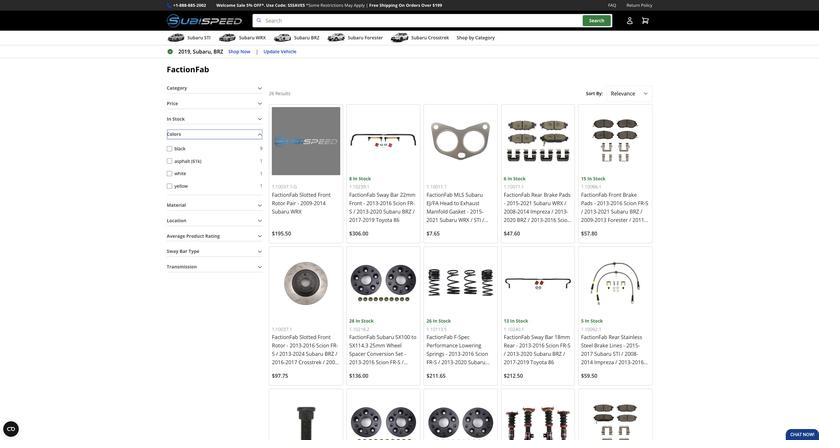 Task type: describe. For each thing, give the bounding box(es) containing it.
in for factionfab sway bar 18mm rear - 2013-2016 scion fr-s / 2013-2020 subaru brz / 2017-2019 toyota 86
[[510, 318, 515, 324]]

s inside 26 in stock 1.10113.5 factionfab f-spec performance lowering springs - 2013-2016 scion fr-s / 2013-2020 subaru brz / 2017-2019 toyota 86
[[434, 359, 437, 366]]

22mm
[[400, 191, 416, 199]]

in inside in stock dropdown button
[[167, 116, 171, 122]]

performance
[[427, 342, 458, 349]]

impreza inside 1.10037.1 factionfab slotted front rotor - 2013-2016 scion fr- s / 2013-2024 subaru brz / 2016-2017 crosstrek / 2009- 2017 forester / 2009-2014 impreza / 2017-2019 toyota 86 / 2022-2024 gr86
[[272, 376, 292, 383]]

fr- inside the 8 in stock 1.10239.1 factionfab sway bar 22mm front - 2013-2016 scion fr- s / 2013-2020 subaru brz / 2017-2019 toyota 86
[[407, 200, 415, 207]]

forester inside dropdown button
[[365, 35, 383, 41]]

front inside 1.10037.1 factionfab slotted front rotor - 2013-2016 scion fr- s / 2013-2024 subaru brz / 2016-2017 crosstrek / 2009- 2017 forester / 2009-2014 impreza / 2017-2019 toyota 86 / 2022-2024 gr86
[[318, 334, 331, 341]]

scion inside 26 in stock 1.10113.5 factionfab f-spec performance lowering springs - 2013-2016 scion fr-s / 2013-2020 subaru brz / 2017-2019 toyota 86
[[475, 351, 488, 358]]

2014-
[[349, 376, 363, 383]]

$97.75
[[272, 373, 288, 380]]

- inside 1.10037.1 factionfab slotted front rotor - 2013-2016 scion fr- s / 2013-2024 subaru brz / 2016-2017 crosstrek / 2009- 2017 forester / 2009-2014 impreza / 2017-2019 toyota 86 / 2022-2024 gr86
[[287, 342, 288, 349]]

2017- inside the 8 in stock 1.10239.1 factionfab sway bar 22mm front - 2013-2016 scion fr- s / 2013-2020 subaru brz / 2017-2019 toyota 86
[[349, 217, 363, 224]]

factionfab for factionfab sway bar 22mm front - 2013-2016 scion fr- s / 2013-2020 subaru brz / 2017-2019 toyota 86
[[349, 191, 375, 199]]

average product rating button
[[167, 231, 263, 241]]

factionfab down 2019,
[[167, 64, 209, 75]]

fr- inside 26 in stock 1.10113.5 factionfab f-spec performance lowering springs - 2013-2016 scion fr-s / 2013-2020 subaru brz / 2017-2019 toyota 86
[[427, 359, 434, 366]]

1.10113.5
[[427, 326, 447, 332]]

factionfab mls subaru ej/fa head to exhaust manifold gasket - 2015-2021 subaru wrx / sti / 2004-2013 forester / 2002-2014 impreza / 2013-2016 scion fr-s / 2013-2024 subaru brz / 2017-2019 toyota 86 / 2022-2024 gr86 image
[[427, 107, 495, 175]]

brake inside 5 in stock 1.10092.1 factionfab rear stainless steel brake lines - 2015- 2017 subaru sti / 2008- 2014 impreza / 2013-2016 scion fr-s / 2013-2020 subaru brz / 2017-2019 toyota 86
[[594, 342, 608, 349]]

update vehicle button
[[264, 48, 296, 55]]

in for factionfab front brake pads - 2013-2016 scion fr-s / 2013-2021 subaru brz / 2009-2013 forester / 2011- 2014 impreza / 2017-2021 toyota 86 / 2022 gr86
[[588, 176, 592, 182]]

policy
[[641, 2, 652, 8]]

shop by category
[[457, 35, 495, 41]]

a subaru forester thumbnail image image
[[327, 33, 345, 43]]

toyota inside the 8 in stock 1.10239.1 factionfab sway bar 22mm front - 2013-2016 scion fr- s / 2013-2020 subaru brz / 2017-2019 toyota 86
[[376, 217, 392, 224]]

$136.00
[[349, 373, 368, 380]]

factionfab sway bar 18mm rear - 2013-2016 scion fr-s / 2013-2020 subaru brz / 2017-2019 toyota 86 image
[[504, 250, 572, 318]]

2020 inside 6 in stock 1.10071.1 factionfab rear brake pads - 2015-2021 subaru wrx / 2008-2014 impreza / 2013- 2020 brz / 2013-2016 scion frs / 2017-2019 toyota 86
[[504, 217, 516, 224]]

rotor inside 1.10037.1 factionfab slotted front rotor - 2013-2016 scion fr- s / 2013-2024 subaru brz / 2016-2017 crosstrek / 2009- 2017 forester / 2009-2014 impreza / 2017-2019 toyota 86 / 2022-2024 gr86
[[272, 342, 285, 349]]

(61k)
[[191, 158, 201, 164]]

toyota inside 28 in stock 1.10216.2 factionfab subaru 5x100 to 5x114.3 25mm wheel spacer conversion set - 2013-2016 scion fr-s / 2013-2020 subaru brz / 2014-2015 forester / 1993- 2016 impreza / 2017-2019 toyota 86
[[349, 393, 366, 400]]

wrx inside dropdown button
[[256, 35, 266, 41]]

- inside 6 in stock 1.10071.1 factionfab rear brake pads - 2015-2021 subaru wrx / 2008-2014 impreza / 2013- 2020 brz / 2013-2016 scion frs / 2017-2019 toyota 86
[[504, 200, 506, 207]]

shop by category button
[[457, 32, 495, 45]]

lines
[[610, 342, 622, 349]]

impreza inside 5 in stock 1.10092.1 factionfab rear stainless steel brake lines - 2015- 2017 subaru sti / 2008- 2014 impreza / 2013-2016 scion fr-s / 2013-2020 subaru brz / 2017-2019 toyota 86
[[594, 359, 614, 366]]

s inside 13 in stock 1.10240.1 factionfab sway bar 18mm rear - 2013-2016 scion fr-s / 2013-2020 subaru brz / 2017-2019 toyota 86
[[568, 342, 571, 349]]

2022
[[609, 233, 621, 241]]

by:
[[596, 90, 603, 97]]

to
[[412, 334, 416, 341]]

set
[[395, 351, 403, 358]]

asphalt (61k)
[[175, 158, 201, 164]]

2014 inside 15 in stock 1.10066.1 factionfab front brake pads - 2013-2016 scion fr-s / 2013-2021 subaru brz / 2009-2013 forester / 2011- 2014 impreza / 2017-2021 toyota 86 / 2022 gr86
[[581, 225, 593, 232]]

scion inside 15 in stock 1.10066.1 factionfab front brake pads - 2013-2016 scion fr-s / 2013-2021 subaru brz / 2009-2013 forester / 2011- 2014 impreza / 2017-2021 toyota 86 / 2022 gr86
[[624, 200, 637, 207]]

shipping
[[380, 2, 398, 8]]

brake for subaru
[[544, 191, 558, 199]]

category
[[167, 85, 187, 91]]

$7.65
[[427, 230, 440, 237]]

2009- inside the "1.10037.1-g factionfab slotted front rotor pair - 2009-2014 subaru wrx"
[[300, 200, 314, 207]]

86 inside 28 in stock 1.10216.2 factionfab subaru 5x100 to 5x114.3 25mm wheel spacer conversion set - 2013-2016 scion fr-s / 2013-2020 subaru brz / 2014-2015 forester / 1993- 2016 impreza / 2017-2019 toyota 86
[[367, 393, 373, 400]]

scion inside 1.10037.1 factionfab slotted front rotor - 2013-2016 scion fr- s / 2013-2024 subaru brz / 2016-2017 crosstrek / 2009- 2017 forester / 2009-2014 impreza / 2017-2019 toyota 86 / 2022-2024 gr86
[[316, 342, 329, 349]]

factionfab inside 1.10037.1 factionfab slotted front rotor - 2013-2016 scion fr- s / 2013-2024 subaru brz / 2016-2017 crosstrek / 2009- 2017 forester / 2009-2014 impreza / 2017-2019 toyota 86 / 2022-2024 gr86
[[272, 334, 298, 341]]

update vehicle
[[264, 48, 296, 54]]

s inside 1.10037.1 factionfab slotted front rotor - 2013-2016 scion fr- s / 2013-2024 subaru brz / 2016-2017 crosstrek / 2009- 2017 forester / 2009-2014 impreza / 2017-2019 toyota 86 / 2022-2024 gr86
[[272, 351, 275, 358]]

28 in stock 1.10216.2 factionfab subaru 5x100 to 5x114.3 25mm wheel spacer conversion set - 2013-2016 scion fr-s / 2013-2020 subaru brz / 2014-2015 forester / 1993- 2016 impreza / 2017-2019 toyota 86
[[349, 318, 416, 400]]

2017- inside 28 in stock 1.10216.2 factionfab subaru 5x100 to 5x114.3 25mm wheel spacer conversion set - 2013-2016 scion fr-s / 2013-2020 subaru brz / 2014-2015 forester / 1993- 2016 impreza / 2017-2019 toyota 86
[[387, 384, 400, 391]]

slotted inside 1.10037.1 factionfab slotted front rotor - 2013-2016 scion fr- s / 2013-2024 subaru brz / 2016-2017 crosstrek / 2009- 2017 forester / 2009-2014 impreza / 2017-2019 toyota 86 / 2022-2024 gr86
[[299, 334, 316, 341]]

faq
[[608, 2, 616, 8]]

stainless
[[621, 334, 642, 341]]

s inside 28 in stock 1.10216.2 factionfab subaru 5x100 to 5x114.3 25mm wheel spacer conversion set - 2013-2016 scion fr-s / 2013-2020 subaru brz / 2014-2015 forester / 1993- 2016 impreza / 2017-2019 toyota 86
[[398, 359, 400, 366]]

on
[[399, 2, 405, 8]]

welcome
[[216, 2, 236, 8]]

2016 inside 26 in stock 1.10113.5 factionfab f-spec performance lowering springs - 2013-2016 scion fr-s / 2013-2020 subaru brz / 2017-2019 toyota 86
[[462, 351, 474, 358]]

13
[[504, 318, 509, 324]]

average
[[167, 233, 185, 239]]

search input field
[[252, 14, 612, 27]]

type
[[189, 248, 199, 255]]

brz inside 5 in stock 1.10092.1 factionfab rear stainless steel brake lines - 2015- 2017 subaru sti / 2008- 2014 impreza / 2013-2016 scion fr-s / 2013-2020 subaru brz / 2017-2019 toyota 86
[[600, 376, 609, 383]]

location button
[[167, 216, 263, 226]]

front inside 15 in stock 1.10066.1 factionfab front brake pads - 2013-2016 scion fr-s / 2013-2021 subaru brz / 2009-2013 forester / 2011- 2014 impreza / 2017-2021 toyota 86 / 2022 gr86
[[609, 191, 622, 199]]

white
[[175, 171, 186, 177]]

1.10037.1 factionfab slotted front rotor - 2013-2016 scion fr- s / 2013-2024 subaru brz / 2016-2017 crosstrek / 2009- 2017 forester / 2009-2014 impreza / 2017-2019 toyota 86 / 2022-2024 gr86
[[272, 326, 340, 391]]

spec
[[458, 334, 470, 341]]

1 for asphalt (61k)
[[260, 158, 263, 164]]

subaru inside 15 in stock 1.10066.1 factionfab front brake pads - 2013-2016 scion fr-s / 2013-2021 subaru brz / 2009-2013 forester / 2011- 2014 impreza / 2017-2021 toyota 86 / 2022 gr86
[[611, 208, 628, 215]]

in for factionfab subaru 5x100 to 5x114.3 25mm wheel spacer conversion set - 2013-2016 scion fr-s / 2013-2020 subaru brz / 2014-2015 forester / 1993- 2016 impreza / 2017-2019 toyota 86
[[356, 318, 360, 324]]

sway inside dropdown button
[[167, 248, 178, 255]]

fr- inside 5 in stock 1.10092.1 factionfab rear stainless steel brake lines - 2015- 2017 subaru sti / 2008- 2014 impreza / 2013-2016 scion fr-s / 2013-2020 subaru brz / 2017-2019 toyota 86
[[595, 368, 603, 375]]

rear inside 13 in stock 1.10240.1 factionfab sway bar 18mm rear - 2013-2016 scion fr-s / 2013-2020 subaru brz / 2017-2019 toyota 86
[[504, 342, 515, 349]]

fr- inside 15 in stock 1.10066.1 factionfab front brake pads - 2013-2016 scion fr-s / 2013-2021 subaru brz / 2009-2013 forester / 2011- 2014 impreza / 2017-2021 toyota 86 / 2022 gr86
[[638, 200, 646, 207]]

26 for 26 results
[[269, 90, 274, 97]]

forester inside 15 in stock 1.10066.1 factionfab front brake pads - 2013-2016 scion fr-s / 2013-2021 subaru brz / 2009-2013 forester / 2011- 2014 impreza / 2017-2021 toyota 86 / 2022 gr86
[[608, 217, 628, 224]]

sti inside 5 in stock 1.10092.1 factionfab rear stainless steel brake lines - 2015- 2017 subaru sti / 2008- 2014 impreza / 2013-2016 scion fr-s / 2013-2020 subaru brz / 2017-2019 toyota 86
[[613, 351, 620, 358]]

0 horizontal spatial 2017
[[272, 368, 284, 375]]

f-
[[454, 334, 458, 341]]

86 inside 1.10037.1 factionfab slotted front rotor - 2013-2016 scion fr- s / 2013-2024 subaru brz / 2016-2017 crosstrek / 2009- 2017 forester / 2009-2014 impreza / 2017-2019 toyota 86 / 2022-2024 gr86
[[272, 384, 278, 391]]

2020 inside 13 in stock 1.10240.1 factionfab sway bar 18mm rear - 2013-2016 scion fr-s / 2013-2020 subaru brz / 2017-2019 toyota 86
[[521, 351, 532, 358]]

impreza inside 15 in stock 1.10066.1 factionfab front brake pads - 2013-2016 scion fr-s / 2013-2021 subaru brz / 2009-2013 forester / 2011- 2014 impreza / 2017-2021 toyota 86 / 2022 gr86
[[594, 225, 614, 232]]

scion inside 13 in stock 1.10240.1 factionfab sway bar 18mm rear - 2013-2016 scion fr-s / 2013-2020 subaru brz / 2017-2019 toyota 86
[[546, 342, 559, 349]]

2016 inside 15 in stock 1.10066.1 factionfab front brake pads - 2013-2016 scion fr-s / 2013-2021 subaru brz / 2009-2013 forester / 2011- 2014 impreza / 2017-2021 toyota 86 / 2022 gr86
[[611, 200, 622, 207]]

crosstrek inside dropdown button
[[428, 35, 449, 41]]

stock for factionfab sway bar 22mm front - 2013-2016 scion fr- s / 2013-2020 subaru brz / 2017-2019 toyota 86
[[359, 176, 371, 182]]

subaru wrx
[[239, 35, 266, 41]]

factionfab subaru 5x100 to 5x114.3 25mm wheel spacer conversion set - 2013-2016 scion fr-s / 2013-2020 subaru brz / 2014-2015 forester / 1993-2016 impreza / 2017-2019 toyota 86 image
[[349, 250, 418, 318]]

return policy
[[627, 2, 652, 8]]

vehicle
[[281, 48, 296, 54]]

factionfab for factionfab rear stainless steel brake lines - 2015- 2017 subaru sti / 2008- 2014 impreza / 2013-2016 scion fr-s / 2013-2020 subaru brz / 2017-2019 toyota 86
[[581, 334, 607, 341]]

0 horizontal spatial |
[[256, 48, 258, 55]]

subaru inside the 8 in stock 1.10239.1 factionfab sway bar 22mm front - 2013-2016 scion fr- s / 2013-2020 subaru brz / 2017-2019 toyota 86
[[383, 208, 401, 215]]

$306.00
[[349, 230, 368, 237]]

forester inside 28 in stock 1.10216.2 factionfab subaru 5x100 to 5x114.3 25mm wheel spacer conversion set - 2013-2016 scion fr-s / 2013-2020 subaru brz / 2014-2015 forester / 1993- 2016 impreza / 2017-2019 toyota 86
[[376, 376, 396, 383]]

toyota inside 15 in stock 1.10066.1 factionfab front brake pads - 2013-2016 scion fr-s / 2013-2021 subaru brz / 2009-2013 forester / 2011- 2014 impreza / 2017-2021 toyota 86 / 2022 gr86
[[581, 233, 598, 241]]

brz inside 6 in stock 1.10071.1 factionfab rear brake pads - 2015-2021 subaru wrx / 2008-2014 impreza / 2013- 2020 brz / 2013-2016 scion frs / 2017-2019 toyota 86
[[517, 217, 527, 224]]

stock for factionfab f-spec performance lowering springs - 2013-2016 scion fr-s / 2013-2020 subaru brz / 2017-2019 toyota 86
[[439, 318, 451, 324]]

asphalt (61k) button
[[167, 159, 172, 164]]

1.10216.2
[[349, 326, 369, 332]]

scion inside 6 in stock 1.10071.1 factionfab rear brake pads - 2015-2021 subaru wrx / 2008-2014 impreza / 2013- 2020 brz / 2013-2016 scion frs / 2017-2019 toyota 86
[[558, 217, 571, 224]]

1.10037.1-g factionfab slotted front rotor pair - 2009-2014 subaru wrx
[[272, 184, 331, 215]]

subaru inside 26 in stock 1.10113.5 factionfab f-spec performance lowering springs - 2013-2016 scion fr-s / 2013-2020 subaru brz / 2017-2019 toyota 86
[[468, 359, 485, 366]]

toyota inside 1.10037.1 factionfab slotted front rotor - 2013-2016 scion fr- s / 2013-2024 subaru brz / 2016-2017 crosstrek / 2009- 2017 forester / 2009-2014 impreza / 2017-2019 toyota 86 / 2022-2024 gr86
[[323, 376, 339, 383]]

open widget image
[[3, 422, 19, 437]]

steel
[[581, 342, 593, 349]]

search button
[[583, 15, 611, 26]]

brz inside 1.10037.1 factionfab slotted front rotor - 2013-2016 scion fr- s / 2013-2024 subaru brz / 2016-2017 crosstrek / 2009- 2017 forester / 2009-2014 impreza / 2017-2019 toyota 86 / 2022-2024 gr86
[[325, 351, 334, 358]]

6
[[504, 176, 506, 182]]

2019 inside the 8 in stock 1.10239.1 factionfab sway bar 22mm front - 2013-2016 scion fr- s / 2013-2020 subaru brz / 2017-2019 toyota 86
[[363, 217, 375, 224]]

search
[[589, 18, 605, 24]]

scion inside 28 in stock 1.10216.2 factionfab subaru 5x100 to 5x114.3 25mm wheel spacer conversion set - 2013-2016 scion fr-s / 2013-2020 subaru brz / 2014-2015 forester / 1993- 2016 impreza / 2017-2019 toyota 86
[[376, 359, 389, 366]]

stock for factionfab rear brake pads - 2015-2021 subaru wrx / 2008-2014 impreza / 2013- 2020 brz / 2013-2016 scion frs / 2017-2019 toyota 86
[[513, 176, 526, 182]]

product
[[186, 233, 204, 239]]

2020 inside 26 in stock 1.10113.5 factionfab f-spec performance lowering springs - 2013-2016 scion fr-s / 2013-2020 subaru brz / 2017-2019 toyota 86
[[455, 359, 467, 366]]

sti inside dropdown button
[[204, 35, 211, 41]]

a subaru brz thumbnail image image
[[274, 33, 292, 43]]

select... image
[[643, 91, 648, 96]]

$195.50
[[272, 230, 291, 237]]

s inside 5 in stock 1.10092.1 factionfab rear stainless steel brake lines - 2015- 2017 subaru sti / 2008- 2014 impreza / 2013-2016 scion fr-s / 2013-2020 subaru brz / 2017-2019 toyota 86
[[603, 368, 606, 375]]

white button
[[167, 171, 172, 176]]

sway bar type
[[167, 248, 199, 255]]

2011-
[[633, 217, 646, 224]]

yellow
[[175, 183, 188, 189]]

pair
[[287, 200, 296, 207]]

by
[[469, 35, 474, 41]]

may
[[345, 2, 353, 8]]

$212.50
[[504, 373, 523, 380]]

2017- inside 1.10037.1 factionfab slotted front rotor - 2013-2016 scion fr- s / 2013-2024 subaru brz / 2016-2017 crosstrek / 2009- 2017 forester / 2009-2014 impreza / 2017-2019 toyota 86 / 2022-2024 gr86
[[296, 376, 310, 383]]

2016 inside 1.10037.1 factionfab slotted front rotor - 2013-2016 scion fr- s / 2013-2024 subaru brz / 2016-2017 crosstrek / 2009- 2017 forester / 2009-2014 impreza / 2017-2019 toyota 86 / 2022-2024 gr86
[[303, 342, 315, 349]]

8 in stock 1.10239.1 factionfab sway bar 22mm front - 2013-2016 scion fr- s / 2013-2020 subaru brz / 2017-2019 toyota 86
[[349, 176, 416, 224]]

sway for factionfab sway bar 22mm front - 2013-2016 scion fr- s / 2013-2020 subaru brz / 2017-2019 toyota 86
[[377, 191, 389, 199]]

brz inside subaru brz dropdown button
[[311, 35, 319, 41]]

2019 inside 6 in stock 1.10071.1 factionfab rear brake pads - 2015-2021 subaru wrx / 2008-2014 impreza / 2013- 2020 brz / 2013-2016 scion frs / 2017-2019 toyota 86
[[531, 225, 542, 232]]

in for factionfab f-spec performance lowering springs - 2013-2016 scion fr-s / 2013-2020 subaru brz / 2017-2019 toyota 86
[[433, 318, 437, 324]]

2019 inside 28 in stock 1.10216.2 factionfab subaru 5x100 to 5x114.3 25mm wheel spacer conversion set - 2013-2016 scion fr-s / 2013-2020 subaru brz / 2014-2015 forester / 1993- 2016 impreza / 2017-2019 toyota 86
[[400, 384, 412, 391]]

front inside the "1.10037.1-g factionfab slotted front rotor pair - 2009-2014 subaru wrx"
[[318, 191, 331, 199]]

6 in stock 1.10071.1 factionfab rear brake pads - 2015-2021 subaru wrx / 2008-2014 impreza / 2013- 2020 brz / 2013-2016 scion frs / 2017-2019 toyota 86
[[504, 176, 571, 232]]

1.10037.1
[[272, 326, 292, 332]]

2009- inside 15 in stock 1.10066.1 factionfab front brake pads - 2013-2016 scion fr-s / 2013-2021 subaru brz / 2009-2013 forester / 2011- 2014 impreza / 2017-2021 toyota 86 / 2022 gr86
[[581, 217, 595, 224]]

sssave5
[[288, 2, 305, 8]]

bar inside dropdown button
[[180, 248, 187, 255]]

factionfab for factionfab rear brake pads - 2015-2021 subaru wrx / 2008-2014 impreza / 2013- 2020 brz / 2013-2016 scion frs / 2017-2019 toyota 86
[[504, 191, 530, 199]]

86 inside 26 in stock 1.10113.5 factionfab f-spec performance lowering springs - 2013-2016 scion fr-s / 2013-2020 subaru brz / 2017-2019 toyota 86
[[485, 368, 491, 375]]

86 inside 13 in stock 1.10240.1 factionfab sway bar 18mm rear - 2013-2016 scion fr-s / 2013-2020 subaru brz / 2017-2019 toyota 86
[[548, 359, 554, 366]]

black
[[175, 146, 185, 152]]

factionfab for factionfab subaru 5x100 to 5x114.3 25mm wheel spacer conversion set - 2013-2016 scion fr-s / 2013-2020 subaru brz / 2014-2015 forester / 1993- 2016 impreza / 2017-2019 toyota 86
[[349, 334, 375, 341]]

1.10239.1
[[349, 184, 369, 190]]

86 inside 5 in stock 1.10092.1 factionfab rear stainless steel brake lines - 2015- 2017 subaru sti / 2008- 2014 impreza / 2013-2016 scion fr-s / 2013-2020 subaru brz / 2017-2019 toyota 86
[[599, 384, 605, 391]]

a subaru sti thumbnail image image
[[167, 33, 185, 43]]

pads for factionfab rear brake pads - 2015-2021 subaru wrx / 2008-2014 impreza / 2013- 2020 brz / 2013-2016 scion frs / 2017-2019 toyota 86
[[559, 191, 571, 199]]

free
[[369, 2, 378, 8]]

sway for factionfab sway bar 18mm rear - 2013-2016 scion fr-s / 2013-2020 subaru brz / 2017-2019 toyota 86
[[531, 334, 544, 341]]

results
[[275, 90, 291, 97]]

2016 inside 13 in stock 1.10240.1 factionfab sway bar 18mm rear - 2013-2016 scion fr-s / 2013-2020 subaru brz / 2017-2019 toyota 86
[[533, 342, 545, 349]]

bar for factionfab sway bar 22mm front - 2013-2016 scion fr- s / 2013-2020 subaru brz / 2017-2019 toyota 86
[[390, 191, 399, 199]]

2017- inside 5 in stock 1.10092.1 factionfab rear stainless steel brake lines - 2015- 2017 subaru sti / 2008- 2014 impreza / 2013-2016 scion fr-s / 2013-2020 subaru brz / 2017-2019 toyota 86
[[614, 376, 627, 383]]

factionfab subaru 20mm wheel spacer replacement stud - universal image
[[272, 392, 340, 440]]

1.10066.1
[[581, 184, 601, 190]]

sale
[[237, 2, 245, 8]]

scion inside 5 in stock 1.10092.1 factionfab rear stainless steel brake lines - 2015- 2017 subaru sti / 2008- 2014 impreza / 2013-2016 scion fr-s / 2013-2020 subaru brz / 2017-2019 toyota 86
[[581, 368, 594, 375]]

2002
[[196, 2, 206, 8]]

colors button
[[167, 130, 263, 140]]

2016 inside 6 in stock 1.10071.1 factionfab rear brake pads - 2015-2021 subaru wrx / 2008-2014 impreza / 2013- 2020 brz / 2013-2016 scion frs / 2017-2019 toyota 86
[[545, 217, 556, 224]]

update
[[264, 48, 280, 54]]

2017- inside 26 in stock 1.10113.5 factionfab f-spec performance lowering springs - 2013-2016 scion fr-s / 2013-2020 subaru brz / 2017-2019 toyota 86
[[441, 368, 454, 375]]

g
[[294, 184, 297, 190]]

1 vertical spatial 2024
[[296, 384, 308, 391]]

impreza inside 28 in stock 1.10216.2 factionfab subaru 5x100 to 5x114.3 25mm wheel spacer conversion set - 2013-2016 scion fr-s / 2013-2020 subaru brz / 2014-2015 forester / 1993- 2016 impreza / 2017-2019 toyota 86
[[362, 384, 382, 391]]

2014 inside 5 in stock 1.10092.1 factionfab rear stainless steel brake lines - 2015- 2017 subaru sti / 2008- 2014 impreza / 2013-2016 scion fr-s / 2013-2020 subaru brz / 2017-2019 toyota 86
[[581, 359, 593, 366]]

2017- inside 15 in stock 1.10066.1 factionfab front brake pads - 2013-2016 scion fr-s / 2013-2021 subaru brz / 2009-2013 forester / 2011- 2014 impreza / 2017-2021 toyota 86 / 2022 gr86
[[619, 225, 632, 232]]

wrx inside the "1.10037.1-g factionfab slotted front rotor pair - 2009-2014 subaru wrx"
[[291, 208, 302, 215]]

26 for 26 in stock 1.10113.5 factionfab f-spec performance lowering springs - 2013-2016 scion fr-s / 2013-2020 subaru brz / 2017-2019 toyota 86
[[427, 318, 432, 324]]

fr- inside 1.10037.1 factionfab slotted front rotor - 2013-2016 scion fr- s / 2013-2024 subaru brz / 2016-2017 crosstrek / 2009- 2017 forester / 2009-2014 impreza / 2017-2019 toyota 86 / 2022-2024 gr86
[[331, 342, 338, 349]]

brz inside 28 in stock 1.10216.2 factionfab subaru 5x100 to 5x114.3 25mm wheel spacer conversion set - 2013-2016 scion fr-s / 2013-2020 subaru brz / 2014-2015 forester / 1993- 2016 impreza / 2017-2019 toyota 86
[[395, 368, 404, 375]]

subaru sti
[[187, 35, 211, 41]]

0 vertical spatial |
[[366, 2, 368, 8]]

toyota inside 6 in stock 1.10071.1 factionfab rear brake pads - 2015-2021 subaru wrx / 2008-2014 impreza / 2013- 2020 brz / 2013-2016 scion frs / 2017-2019 toyota 86
[[544, 225, 560, 232]]

black button
[[167, 146, 172, 151]]

2019,
[[178, 48, 192, 55]]

1 for yellow
[[260, 183, 263, 189]]

orders
[[406, 2, 420, 8]]

toyota inside 13 in stock 1.10240.1 factionfab sway bar 18mm rear - 2013-2016 scion fr-s / 2013-2020 subaru brz / 2017-2019 toyota 86
[[531, 359, 547, 366]]

885-
[[188, 2, 196, 8]]

factionfab subaru 5x100 to 5x114.3 20mm wheel spacer conversion set - 2013-2016 scion fr-s / 2013-2020 subaru brz / 2014-2015 forester / 1993-2016 impreza / 2017-2019 toyota 86 image
[[427, 392, 495, 440]]

s inside 15 in stock 1.10066.1 factionfab front brake pads - 2013-2016 scion fr-s / 2013-2021 subaru brz / 2009-2013 forester / 2011- 2014 impreza / 2017-2021 toyota 86 / 2022 gr86
[[646, 200, 648, 207]]

forester inside 1.10037.1 factionfab slotted front rotor - 2013-2016 scion fr- s / 2013-2024 subaru brz / 2016-2017 crosstrek / 2009- 2017 forester / 2009-2014 impreza / 2017-2019 toyota 86 / 2022-2024 gr86
[[285, 368, 305, 375]]

2014 inside the "1.10037.1-g factionfab slotted front rotor pair - 2009-2014 subaru wrx"
[[314, 200, 326, 207]]



Task type: locate. For each thing, give the bounding box(es) containing it.
rear inside 6 in stock 1.10071.1 factionfab rear brake pads - 2015-2021 subaru wrx / 2008-2014 impreza / 2013- 2020 brz / 2013-2016 scion frs / 2017-2019 toyota 86
[[531, 191, 542, 199]]

1.10011.1
[[427, 184, 447, 190]]

forester up 2022-
[[285, 368, 305, 375]]

2008- inside 6 in stock 1.10071.1 factionfab rear brake pads - 2015-2021 subaru wrx / 2008-2014 impreza / 2013- 2020 brz / 2013-2016 scion frs / 2017-2019 toyota 86
[[504, 208, 517, 215]]

86 inside the 8 in stock 1.10239.1 factionfab sway bar 22mm front - 2013-2016 scion fr- s / 2013-2020 subaru brz / 2017-2019 toyota 86
[[394, 217, 400, 224]]

brz inside 15 in stock 1.10066.1 factionfab front brake pads - 2013-2016 scion fr-s / 2013-2021 subaru brz / 2009-2013 forester / 2011- 2014 impreza / 2017-2021 toyota 86 / 2022 gr86
[[630, 208, 639, 215]]

1 horizontal spatial pads
[[581, 200, 593, 207]]

2019 inside 1.10037.1 factionfab slotted front rotor - 2013-2016 scion fr- s / 2013-2024 subaru brz / 2016-2017 crosstrek / 2009- 2017 forester / 2009-2014 impreza / 2017-2019 toyota 86 / 2022-2024 gr86
[[310, 376, 322, 383]]

rear
[[531, 191, 542, 199], [609, 334, 620, 341], [504, 342, 515, 349]]

forester
[[365, 35, 383, 41], [608, 217, 628, 224], [285, 368, 305, 375], [376, 376, 396, 383]]

gr86
[[623, 233, 635, 241], [309, 384, 322, 391]]

factionfab down 1.10239.1 at the top left of the page
[[349, 191, 375, 199]]

1 horizontal spatial wrx
[[291, 208, 302, 215]]

- right pair
[[297, 200, 299, 207]]

1 vertical spatial wrx
[[552, 200, 563, 207]]

0 vertical spatial 2024
[[293, 351, 305, 358]]

shop for shop by category
[[457, 35, 468, 41]]

factionfab slotted front rotor pair - 2009-2014 subaru wrx image
[[272, 107, 340, 175]]

brake inside 15 in stock 1.10066.1 factionfab front brake pads - 2013-2016 scion fr-s / 2013-2021 subaru brz / 2009-2013 forester / 2011- 2014 impreza / 2017-2021 toyota 86 / 2022 gr86
[[623, 191, 637, 199]]

26 in stock 1.10113.5 factionfab f-spec performance lowering springs - 2013-2016 scion fr-s / 2013-2020 subaru brz / 2017-2019 toyota 86
[[427, 318, 491, 375]]

2 horizontal spatial rear
[[609, 334, 620, 341]]

2015- down 1.10071.1
[[507, 200, 520, 207]]

2017- inside 6 in stock 1.10071.1 factionfab rear brake pads - 2015-2021 subaru wrx / 2008-2014 impreza / 2013- 2020 brz / 2013-2016 scion frs / 2017-2019 toyota 86
[[517, 225, 531, 232]]

wrx inside 6 in stock 1.10071.1 factionfab rear brake pads - 2015-2021 subaru wrx / 2008-2014 impreza / 2013- 2020 brz / 2013-2016 scion frs / 2017-2019 toyota 86
[[552, 200, 563, 207]]

1.10092.1
[[581, 326, 601, 332]]

0 horizontal spatial sti
[[204, 35, 211, 41]]

apply
[[354, 2, 365, 8]]

material button
[[167, 201, 263, 210]]

factionfab sway bar 22mm front - 2013-2016 scion fr-s / 2013-2020 subaru brz / 2017-2019 toyota 86 image
[[349, 107, 418, 175]]

2 horizontal spatial sway
[[531, 334, 544, 341]]

25mm
[[370, 342, 385, 349]]

1 vertical spatial rear
[[609, 334, 620, 341]]

spacer
[[349, 351, 366, 358]]

factionfab slotted front rotor - 2013-2016 scion fr-s / 2013-2024 subaru brz / 2016-2017 crosstrek / 2009-2017 forester / 2009-2014 impreza / 2017-2019 toyota 86 / 2022-2024 gr86 image
[[272, 250, 340, 318]]

1 rotor from the top
[[272, 200, 285, 207]]

shop left now
[[228, 48, 239, 54]]

2 vertical spatial 1
[[260, 183, 263, 189]]

2021 down 2011-
[[632, 225, 644, 232]]

0 horizontal spatial pads
[[559, 191, 571, 199]]

s right $59.50
[[603, 368, 606, 375]]

- down 1.10071.1
[[504, 200, 506, 207]]

front
[[318, 191, 331, 199], [609, 191, 622, 199], [349, 200, 362, 207], [318, 334, 331, 341]]

0 vertical spatial crosstrek
[[428, 35, 449, 41]]

rotor inside the "1.10037.1-g factionfab slotted front rotor pair - 2009-2014 subaru wrx"
[[272, 200, 285, 207]]

- inside 13 in stock 1.10240.1 factionfab sway bar 18mm rear - 2013-2016 scion fr-s / 2013-2020 subaru brz / 2017-2019 toyota 86
[[516, 342, 518, 349]]

brz inside 26 in stock 1.10113.5 factionfab f-spec performance lowering springs - 2013-2016 scion fr-s / 2013-2020 subaru brz / 2017-2019 toyota 86
[[427, 368, 436, 375]]

2 horizontal spatial wrx
[[552, 200, 563, 207]]

2 horizontal spatial 2017
[[581, 351, 593, 358]]

2 slotted from the top
[[299, 334, 316, 341]]

factionfab for factionfab f-spec performance lowering springs - 2013-2016 scion fr-s / 2013-2020 subaru brz / 2017-2019 toyota 86
[[427, 334, 453, 341]]

28
[[349, 318, 354, 324]]

sway bar type button
[[167, 247, 263, 257]]

fr- inside 28 in stock 1.10216.2 factionfab subaru 5x100 to 5x114.3 25mm wheel spacer conversion set - 2013-2016 scion fr-s / 2013-2020 subaru brz / 2014-2015 forester / 1993- 2016 impreza / 2017-2019 toyota 86
[[390, 359, 398, 366]]

26 results
[[269, 90, 291, 97]]

2 rotor from the top
[[272, 342, 285, 349]]

2019 inside 13 in stock 1.10240.1 factionfab sway bar 18mm rear - 2013-2016 scion fr-s / 2013-2020 subaru brz / 2017-2019 toyota 86
[[517, 359, 529, 366]]

factionfab inside 15 in stock 1.10066.1 factionfab front brake pads - 2013-2016 scion fr-s / 2013-2021 subaru brz / 2009-2013 forester / 2011- 2014 impreza / 2017-2021 toyota 86 / 2022 gr86
[[581, 191, 607, 199]]

stock up 1.10239.1 at the top left of the page
[[359, 176, 371, 182]]

gr86 right 2022-
[[309, 384, 322, 391]]

2017 down 2016-
[[272, 368, 284, 375]]

/
[[564, 200, 566, 207], [353, 208, 355, 215], [413, 208, 415, 215], [552, 208, 553, 215], [581, 208, 583, 215], [641, 208, 642, 215], [528, 217, 530, 224], [629, 217, 631, 224], [514, 225, 516, 232], [615, 225, 617, 232], [606, 233, 608, 241], [276, 351, 278, 358], [335, 351, 337, 358], [504, 351, 506, 358], [563, 351, 565, 358], [621, 351, 623, 358], [323, 359, 325, 366], [402, 359, 404, 366], [438, 359, 440, 366], [615, 359, 617, 366], [307, 368, 308, 375], [405, 368, 407, 375], [437, 368, 439, 375], [607, 368, 609, 375], [293, 376, 295, 383], [397, 376, 399, 383], [611, 376, 613, 383], [279, 384, 281, 391], [383, 384, 385, 391]]

0 horizontal spatial 2008-
[[504, 208, 517, 215]]

2017- up '$212.50'
[[504, 359, 517, 366]]

0 vertical spatial gr86
[[623, 233, 635, 241]]

2013
[[595, 217, 606, 224]]

15 in stock 1.10066.1 factionfab front brake pads - 2013-2016 scion fr-s / 2013-2021 subaru brz / 2009-2013 forester / 2011- 2014 impreza / 2017-2021 toyota 86 / 2022 gr86
[[581, 176, 648, 241]]

2 horizontal spatial 2021
[[632, 225, 644, 232]]

in for factionfab rear brake pads - 2015-2021 subaru wrx / 2008-2014 impreza / 2013- 2020 brz / 2013-2016 scion frs / 2017-2019 toyota 86
[[508, 176, 512, 182]]

subaru crosstrek
[[411, 35, 449, 41]]

0 horizontal spatial brake
[[544, 191, 558, 199]]

rear inside 5 in stock 1.10092.1 factionfab rear stainless steel brake lines - 2015- 2017 subaru sti / 2008- 2014 impreza / 2013-2016 scion fr-s / 2013-2020 subaru brz / 2017-2019 toyota 86
[[609, 334, 620, 341]]

impreza
[[531, 208, 550, 215], [594, 225, 614, 232], [594, 359, 614, 366], [272, 376, 292, 383], [362, 384, 382, 391]]

1 horizontal spatial shop
[[457, 35, 468, 41]]

2009-
[[300, 200, 314, 207], [581, 217, 595, 224], [326, 359, 340, 366], [310, 368, 323, 375]]

in for factionfab sway bar 22mm front - 2013-2016 scion fr- s / 2013-2020 subaru brz / 2017-2019 toyota 86
[[353, 176, 358, 182]]

stock for factionfab sway bar 18mm rear - 2013-2016 scion fr-s / 2013-2020 subaru brz / 2017-2019 toyota 86
[[516, 318, 528, 324]]

use
[[266, 2, 274, 8]]

$199
[[433, 2, 442, 8]]

stock up '1.10066.1' on the right of the page
[[593, 176, 606, 182]]

brz right subaru,
[[214, 48, 223, 55]]

subaru crosstrek button
[[391, 32, 449, 45]]

2022-
[[282, 384, 296, 391]]

| right now
[[256, 48, 258, 55]]

0 vertical spatial pads
[[559, 191, 571, 199]]

1 vertical spatial 2017
[[285, 359, 297, 366]]

in inside 28 in stock 1.10216.2 factionfab subaru 5x100 to 5x114.3 25mm wheel spacer conversion set - 2013-2016 scion fr-s / 2013-2020 subaru brz / 2014-2015 forester / 1993- 2016 impreza / 2017-2019 toyota 86
[[356, 318, 360, 324]]

0 vertical spatial 2021
[[520, 200, 532, 207]]

1 horizontal spatial 2021
[[598, 208, 610, 215]]

factionfab subaru 5x100 25mm wheel spacer set - 2013-2016 scion fr-s / 2013-2024 subaru brz / 2016-2021 crosstrek / 1999-2018 forester / 1993-2024 impreza / 2017-2020 toyota 86 / 2022-2024 gr86 image
[[349, 392, 418, 440]]

1 horizontal spatial rear
[[531, 191, 542, 199]]

a subaru wrx thumbnail image image
[[218, 33, 236, 43]]

*some
[[306, 2, 319, 8]]

brz down 18mm
[[552, 351, 562, 358]]

2021 inside 6 in stock 1.10071.1 factionfab rear brake pads - 2015-2021 subaru wrx / 2008-2014 impreza / 2013- 2020 brz / 2013-2016 scion frs / 2017-2019 toyota 86
[[520, 200, 532, 207]]

subaru inside 1.10037.1 factionfab slotted front rotor - 2013-2016 scion fr- s / 2013-2024 subaru brz / 2016-2017 crosstrek / 2009- 2017 forester / 2009-2014 impreza / 2017-2019 toyota 86 / 2022-2024 gr86
[[306, 351, 323, 358]]

1 horizontal spatial 2008-
[[625, 351, 638, 358]]

-
[[297, 200, 299, 207], [364, 200, 365, 207], [504, 200, 506, 207], [594, 200, 596, 207], [287, 342, 288, 349], [516, 342, 518, 349], [623, 342, 625, 349], [404, 351, 406, 358], [446, 351, 447, 358]]

86 inside 6 in stock 1.10071.1 factionfab rear brake pads - 2015-2021 subaru wrx / 2008-2014 impreza / 2013- 2020 brz / 2013-2016 scion frs / 2017-2019 toyota 86
[[561, 225, 567, 232]]

in stock button
[[167, 114, 263, 124]]

1 horizontal spatial sway
[[377, 191, 389, 199]]

2015- down stainless
[[626, 342, 640, 349]]

scion
[[393, 200, 406, 207], [624, 200, 637, 207], [558, 217, 571, 224], [316, 342, 329, 349], [546, 342, 559, 349], [475, 351, 488, 358], [376, 359, 389, 366], [581, 368, 594, 375]]

in right 5
[[585, 318, 589, 324]]

0 vertical spatial wrx
[[256, 35, 266, 41]]

1 vertical spatial 2021
[[598, 208, 610, 215]]

2021
[[520, 200, 532, 207], [598, 208, 610, 215], [632, 225, 644, 232]]

8
[[349, 176, 352, 182]]

brake for scion
[[623, 191, 637, 199]]

factionfab front brake pads - 2013-2016 scion fr-s / 2013-2021 subaru brz / 2009-2013 forester / 2011-2014 impreza / 2017-2021 toyota 86 / 2022 gr86 image
[[581, 107, 649, 175]]

now
[[240, 48, 250, 54]]

5x114.3
[[349, 342, 368, 349]]

2021 up 2013
[[598, 208, 610, 215]]

1 for white
[[260, 170, 263, 176]]

factionfab inside 13 in stock 1.10240.1 factionfab sway bar 18mm rear - 2013-2016 scion fr-s / 2013-2020 subaru brz / 2017-2019 toyota 86
[[504, 334, 530, 341]]

factionfab fr-spec coilovers v2  - 2013-2016 scion fr-s / 2013-2020 subaru brz / 2017-2019 toyota 86 / 2022-2024 gr86 image
[[504, 392, 572, 440]]

stock up 1.10240.1
[[516, 318, 528, 324]]

factionfab rear stainless steel brake lines - 2015-2017 subaru sti / 2008-2014 impreza / 2013-2016 scion fr-s / 2013-2020 subaru brz / 2017-2019 toyota 86 image
[[581, 250, 649, 318]]

1 horizontal spatial crosstrek
[[428, 35, 449, 41]]

26 left results
[[269, 90, 274, 97]]

sway down average
[[167, 248, 178, 255]]

brz down springs on the bottom of page
[[427, 368, 436, 375]]

0 horizontal spatial sway
[[167, 248, 178, 255]]

0 vertical spatial bar
[[390, 191, 399, 199]]

2 vertical spatial rear
[[504, 342, 515, 349]]

5 in stock 1.10092.1 factionfab rear stainless steel brake lines - 2015- 2017 subaru sti / 2008- 2014 impreza / 2013-2016 scion fr-s / 2013-2020 subaru brz / 2017-2019 toyota 86
[[581, 318, 644, 391]]

gr86 inside 1.10037.1 factionfab slotted front rotor - 2013-2016 scion fr- s / 2013-2024 subaru brz / 2016-2017 crosstrek / 2009- 2017 forester / 2009-2014 impreza / 2017-2019 toyota 86 / 2022-2024 gr86
[[309, 384, 322, 391]]

15
[[581, 176, 586, 182]]

subaru inside the "1.10037.1-g factionfab slotted front rotor pair - 2009-2014 subaru wrx"
[[272, 208, 289, 215]]

0 vertical spatial slotted
[[299, 191, 316, 199]]

pads inside 15 in stock 1.10066.1 factionfab front brake pads - 2013-2016 scion fr-s / 2013-2021 subaru brz / 2009-2013 forester / 2011- 2014 impreza / 2017-2021 toyota 86 / 2022 gr86
[[581, 200, 593, 207]]

forester right 2015
[[376, 376, 396, 383]]

fr- inside 13 in stock 1.10240.1 factionfab sway bar 18mm rear - 2013-2016 scion fr-s / 2013-2020 subaru brz / 2017-2019 toyota 86
[[560, 342, 568, 349]]

yellow button
[[167, 184, 172, 189]]

factionfab down 1.10092.1
[[581, 334, 607, 341]]

front inside the 8 in stock 1.10239.1 factionfab sway bar 22mm front - 2013-2016 scion fr- s / 2013-2020 subaru brz / 2017-2019 toyota 86
[[349, 200, 362, 207]]

s inside the 8 in stock 1.10239.1 factionfab sway bar 22mm front - 2013-2016 scion fr- s / 2013-2020 subaru brz / 2017-2019 toyota 86
[[349, 208, 352, 215]]

86 inside 15 in stock 1.10066.1 factionfab front brake pads - 2013-2016 scion fr-s / 2013-2021 subaru brz / 2009-2013 forester / 2011- 2014 impreza / 2017-2021 toyota 86 / 2022 gr86
[[599, 233, 605, 241]]

factionfab rear brake pads - 2015-2021 subaru wrx / 2008-2014 impreza / 2013-2020 brz / 2013-2016 scion frs / 2017-2019 toyota 86 image
[[504, 107, 572, 175]]

s up 2016-
[[272, 351, 275, 358]]

brz up $47.60
[[517, 217, 527, 224]]

1 vertical spatial rotor
[[272, 342, 285, 349]]

bar left 18mm
[[545, 334, 553, 341]]

1 horizontal spatial bar
[[390, 191, 399, 199]]

1 slotted from the top
[[299, 191, 316, 199]]

rotor up 2016-
[[272, 342, 285, 349]]

in right 15
[[588, 176, 592, 182]]

0 vertical spatial rear
[[531, 191, 542, 199]]

0 vertical spatial 26
[[269, 90, 274, 97]]

conversion
[[367, 351, 394, 358]]

rear for stainless
[[609, 334, 620, 341]]

in right '28'
[[356, 318, 360, 324]]

- down 1.10239.1 at the top left of the page
[[364, 200, 365, 207]]

pads for factionfab front brake pads - 2013-2016 scion fr-s / 2013-2021 subaru brz / 2009-2013 forester / 2011- 2014 impreza / 2017-2021 toyota 86 / 2022 gr86
[[581, 200, 593, 207]]

stock for factionfab front brake pads - 2013-2016 scion fr-s / 2013-2021 subaru brz / 2009-2013 forester / 2011- 2014 impreza / 2017-2021 toyota 86 / 2022 gr86
[[593, 176, 606, 182]]

stock for factionfab rear stainless steel brake lines - 2015- 2017 subaru sti / 2008- 2014 impreza / 2013-2016 scion fr-s / 2013-2020 subaru brz / 2017-2019 toyota 86
[[591, 318, 603, 324]]

0 horizontal spatial crosstrek
[[299, 359, 322, 366]]

brz down 22mm
[[402, 208, 411, 215]]

pads
[[559, 191, 571, 199], [581, 200, 593, 207]]

1 vertical spatial sti
[[613, 351, 620, 358]]

in down price
[[167, 116, 171, 122]]

bar left 22mm
[[390, 191, 399, 199]]

subaru sti button
[[167, 32, 211, 45]]

toyota inside 26 in stock 1.10113.5 factionfab f-spec performance lowering springs - 2013-2016 scion fr-s / 2013-2020 subaru brz / 2017-2019 toyota 86
[[467, 368, 484, 375]]

0 vertical spatial rotor
[[272, 200, 285, 207]]

stock inside dropdown button
[[172, 116, 185, 122]]

1 horizontal spatial gr86
[[623, 233, 635, 241]]

subaru,
[[193, 48, 212, 55]]

in inside 5 in stock 1.10092.1 factionfab rear stainless steel brake lines - 2015- 2017 subaru sti / 2008- 2014 impreza / 2013-2016 scion fr-s / 2013-2020 subaru brz / 2017-2019 toyota 86
[[585, 318, 589, 324]]

sti
[[204, 35, 211, 41], [613, 351, 620, 358]]

2 vertical spatial bar
[[545, 334, 553, 341]]

subaru inside 6 in stock 1.10071.1 factionfab rear brake pads - 2015-2021 subaru wrx / 2008-2014 impreza / 2013- 2020 brz / 2013-2016 scion frs / 2017-2019 toyota 86
[[534, 200, 551, 207]]

1 1 from the top
[[260, 158, 263, 164]]

2017- right $59.50
[[614, 376, 627, 383]]

rotor left pair
[[272, 200, 285, 207]]

2017- up 2022
[[619, 225, 632, 232]]

s down springs on the bottom of page
[[434, 359, 437, 366]]

0 vertical spatial 2017
[[581, 351, 593, 358]]

0 horizontal spatial gr86
[[309, 384, 322, 391]]

$211.65
[[427, 373, 446, 380]]

0 horizontal spatial rear
[[504, 342, 515, 349]]

average product rating
[[167, 233, 220, 239]]

2021 down 1.10071.1
[[520, 200, 532, 207]]

bar
[[390, 191, 399, 199], [180, 248, 187, 255], [545, 334, 553, 341]]

- right set
[[404, 351, 406, 358]]

factionfab down the "1.10113.5"
[[427, 334, 453, 341]]

toyota inside 5 in stock 1.10092.1 factionfab rear stainless steel brake lines - 2015- 2017 subaru sti / 2008- 2014 impreza / 2013-2016 scion fr-s / 2013-2020 subaru brz / 2017-2019 toyota 86
[[581, 384, 598, 391]]

rear for brake
[[531, 191, 542, 199]]

s down 18mm
[[568, 342, 571, 349]]

1 horizontal spatial brake
[[594, 342, 608, 349]]

- inside 26 in stock 1.10113.5 factionfab f-spec performance lowering springs - 2013-2016 scion fr-s / 2013-2020 subaru brz / 2017-2019 toyota 86
[[446, 351, 447, 358]]

crosstrek right 2016-
[[299, 359, 322, 366]]

1 horizontal spatial 2017
[[285, 359, 297, 366]]

brz left "spacer"
[[325, 351, 334, 358]]

2015- inside 5 in stock 1.10092.1 factionfab rear stainless steel brake lines - 2015- 2017 subaru sti / 2008- 2014 impreza / 2013-2016 scion fr-s / 2013-2020 subaru brz / 2017-2019 toyota 86
[[626, 342, 640, 349]]

crosstrek down search input field
[[428, 35, 449, 41]]

2 vertical spatial sway
[[531, 334, 544, 341]]

1 vertical spatial shop
[[228, 48, 239, 54]]

subaru inside 13 in stock 1.10240.1 factionfab sway bar 18mm rear - 2013-2016 scion fr-s / 2013-2020 subaru brz / 2017-2019 toyota 86
[[534, 351, 551, 358]]

2020 inside the 8 in stock 1.10239.1 factionfab sway bar 22mm front - 2013-2016 scion fr- s / 2013-2020 subaru brz / 2017-2019 toyota 86
[[370, 208, 382, 215]]

- inside 28 in stock 1.10216.2 factionfab subaru 5x100 to 5x114.3 25mm wheel spacer conversion set - 2013-2016 scion fr-s / 2013-2020 subaru brz / 2014-2015 forester / 1993- 2016 impreza / 2017-2019 toyota 86
[[404, 351, 406, 358]]

s
[[646, 200, 648, 207], [349, 208, 352, 215], [568, 342, 571, 349], [272, 351, 275, 358], [398, 359, 400, 366], [434, 359, 437, 366], [603, 368, 606, 375]]

stock up 1.10071.1
[[513, 176, 526, 182]]

factionfab down '1.10066.1' on the right of the page
[[581, 191, 607, 199]]

1 vertical spatial slotted
[[299, 334, 316, 341]]

- right lines
[[623, 342, 625, 349]]

3 1 from the top
[[260, 183, 263, 189]]

1 horizontal spatial |
[[366, 2, 368, 8]]

stock up the 1.10216.2
[[361, 318, 374, 324]]

in right 13
[[510, 318, 515, 324]]

2 horizontal spatial brake
[[623, 191, 637, 199]]

2017-
[[349, 217, 363, 224], [517, 225, 531, 232], [619, 225, 632, 232], [504, 359, 517, 366], [441, 368, 454, 375], [296, 376, 310, 383], [614, 376, 627, 383], [387, 384, 400, 391]]

price
[[167, 100, 178, 107]]

button image
[[626, 17, 634, 25]]

- inside 15 in stock 1.10066.1 factionfab front brake pads - 2013-2016 scion fr-s / 2013-2021 subaru brz / 2009-2013 forester / 2011- 2014 impreza / 2017-2021 toyota 86 / 2022 gr86
[[594, 200, 596, 207]]

- down '1.10037.1'
[[287, 342, 288, 349]]

gr86 inside 15 in stock 1.10066.1 factionfab front brake pads - 2013-2016 scion fr-s / 2013-2021 subaru brz / 2009-2013 forester / 2011- 2014 impreza / 2017-2021 toyota 86 / 2022 gr86
[[623, 233, 635, 241]]

factionfab for factionfab sway bar 18mm rear - 2013-2016 scion fr-s / 2013-2020 subaru brz / 2017-2019 toyota 86
[[504, 334, 530, 341]]

2 vertical spatial 2017
[[272, 368, 284, 375]]

brz left "a subaru forester thumbnail image"
[[311, 35, 319, 41]]

2017- up factionfab subaru 5x100 25mm wheel spacer set - 2013-2016 scion fr-s / 2013-2024 subaru brz / 2016-2021 crosstrek / 1999-2018 forester / 1993-2024 impreza / 2017-2020 toyota 86 / 2022-2024 gr86 image
[[387, 384, 400, 391]]

2019
[[363, 217, 375, 224], [531, 225, 542, 232], [517, 359, 529, 366], [454, 368, 466, 375], [310, 376, 322, 383], [627, 376, 639, 383], [400, 384, 412, 391]]

stock inside 13 in stock 1.10240.1 factionfab sway bar 18mm rear - 2013-2016 scion fr-s / 2013-2020 subaru brz / 2017-2019 toyota 86
[[516, 318, 528, 324]]

1.10240.1
[[504, 326, 524, 332]]

2017 up $97.75 at left bottom
[[285, 359, 297, 366]]

+1-888-885-2002 link
[[173, 2, 206, 9]]

stock up 1.10092.1
[[591, 318, 603, 324]]

asphalt
[[175, 158, 190, 164]]

2 1 from the top
[[260, 170, 263, 176]]

factionfab down 1.10037.1-
[[272, 191, 298, 199]]

factionfab down 1.10071.1
[[504, 191, 530, 199]]

1 vertical spatial crosstrek
[[299, 359, 322, 366]]

1 vertical spatial |
[[256, 48, 258, 55]]

2017- right frs
[[517, 225, 531, 232]]

in up the "1.10113.5"
[[433, 318, 437, 324]]

1 vertical spatial 2008-
[[625, 351, 638, 358]]

factionfab inside 6 in stock 1.10071.1 factionfab rear brake pads - 2015-2021 subaru wrx / 2008-2014 impreza / 2013- 2020 brz / 2013-2016 scion frs / 2017-2019 toyota 86
[[504, 191, 530, 199]]

factionfab down '1.10037.1'
[[272, 334, 298, 341]]

2015- inside 6 in stock 1.10071.1 factionfab rear brake pads - 2015-2021 subaru wrx / 2008-2014 impreza / 2013- 2020 brz / 2013-2016 scion frs / 2017-2019 toyota 86
[[507, 200, 520, 207]]

0 vertical spatial 2015-
[[507, 200, 520, 207]]

in for factionfab rear stainless steel brake lines - 2015- 2017 subaru sti / 2008- 2014 impreza / 2013-2016 scion fr-s / 2013-2020 subaru brz / 2017-2019 toyota 86
[[585, 318, 589, 324]]

shop inside dropdown button
[[457, 35, 468, 41]]

- inside the 8 in stock 1.10239.1 factionfab sway bar 22mm front - 2013-2016 scion fr- s / 2013-2020 subaru brz / 2017-2019 toyota 86
[[364, 200, 365, 207]]

- down 1.10240.1
[[516, 342, 518, 349]]

forester up 2022
[[608, 217, 628, 224]]

0 horizontal spatial 2015-
[[507, 200, 520, 207]]

- down '1.10066.1' on the right of the page
[[594, 200, 596, 207]]

2 horizontal spatial bar
[[545, 334, 553, 341]]

price button
[[167, 99, 263, 109]]

welcome sale 5% off*. use code: sssave5
[[216, 2, 305, 8]]

bar for factionfab sway bar 18mm rear - 2013-2016 scion fr-s / 2013-2020 subaru brz / 2017-2019 toyota 86
[[545, 334, 553, 341]]

1993-
[[401, 376, 414, 383]]

factionfab inside the "1.10037.1-g factionfab slotted front rotor pair - 2009-2014 subaru wrx"
[[272, 191, 298, 199]]

1 vertical spatial 26
[[427, 318, 432, 324]]

0 vertical spatial sti
[[204, 35, 211, 41]]

2016 inside the 8 in stock 1.10239.1 factionfab sway bar 22mm front - 2013-2016 scion fr- s / 2013-2020 subaru brz / 2017-2019 toyota 86
[[380, 200, 392, 207]]

slotted inside the "1.10037.1-g factionfab slotted front rotor pair - 2009-2014 subaru wrx"
[[299, 191, 316, 199]]

2016-
[[272, 359, 285, 366]]

bar inside 13 in stock 1.10240.1 factionfab sway bar 18mm rear - 2013-2016 scion fr-s / 2013-2020 subaru brz / 2017-2019 toyota 86
[[545, 334, 553, 341]]

+1-
[[173, 2, 179, 8]]

sti up subaru,
[[204, 35, 211, 41]]

factionfab down the 1.10216.2
[[349, 334, 375, 341]]

$57.80
[[581, 230, 597, 237]]

in right 8
[[353, 176, 358, 182]]

0 vertical spatial shop
[[457, 35, 468, 41]]

over
[[421, 2, 431, 8]]

toyota
[[376, 217, 392, 224], [544, 225, 560, 232], [581, 233, 598, 241], [531, 359, 547, 366], [467, 368, 484, 375], [323, 376, 339, 383], [581, 384, 598, 391], [349, 393, 366, 400]]

in stock
[[167, 116, 185, 122]]

springs
[[427, 351, 444, 358]]

2017 down steel
[[581, 351, 593, 358]]

sort
[[586, 90, 595, 97]]

1 vertical spatial pads
[[581, 200, 593, 207]]

1 vertical spatial sway
[[167, 248, 178, 255]]

brz inside 13 in stock 1.10240.1 factionfab sway bar 18mm rear - 2013-2016 scion fr-s / 2013-2020 subaru brz / 2017-2019 toyota 86
[[552, 351, 562, 358]]

0 horizontal spatial shop
[[228, 48, 239, 54]]

2008- inside 5 in stock 1.10092.1 factionfab rear stainless steel brake lines - 2015- 2017 subaru sti / 2008- 2014 impreza / 2013-2016 scion fr-s / 2013-2020 subaru brz / 2017-2019 toyota 86
[[625, 351, 638, 358]]

shop
[[457, 35, 468, 41], [228, 48, 239, 54]]

s up 2011-
[[646, 200, 648, 207]]

2008- up frs
[[504, 208, 517, 215]]

restrictions
[[321, 2, 343, 8]]

stock inside the 8 in stock 1.10239.1 factionfab sway bar 22mm front - 2013-2016 scion fr- s / 2013-2020 subaru brz / 2017-2019 toyota 86
[[359, 176, 371, 182]]

off*.
[[254, 2, 265, 8]]

2 vertical spatial 2021
[[632, 225, 644, 232]]

brz right $59.50
[[600, 376, 609, 383]]

2019, subaru, brz
[[178, 48, 223, 55]]

1 vertical spatial gr86
[[309, 384, 322, 391]]

bar left type at bottom
[[180, 248, 187, 255]]

factionfab down 1.10240.1
[[504, 334, 530, 341]]

| left free
[[366, 2, 368, 8]]

in inside the 8 in stock 1.10239.1 factionfab sway bar 22mm front - 2013-2016 scion fr- s / 2013-2020 subaru brz / 2017-2019 toyota 86
[[353, 176, 358, 182]]

factionfab for factionfab front brake pads - 2013-2016 scion fr-s / 2013-2021 subaru brz / 2009-2013 forester / 2011- 2014 impreza / 2017-2021 toyota 86 / 2022 gr86
[[581, 191, 607, 199]]

frs
[[504, 225, 513, 232]]

2 vertical spatial wrx
[[291, 208, 302, 215]]

in
[[167, 116, 171, 122], [353, 176, 358, 182], [508, 176, 512, 182], [588, 176, 592, 182], [356, 318, 360, 324], [433, 318, 437, 324], [510, 318, 515, 324], [585, 318, 589, 324]]

a subaru crosstrek thumbnail image image
[[391, 33, 409, 43]]

2017- right $97.75 at left bottom
[[296, 376, 310, 383]]

stock up 'colors' in the top left of the page
[[172, 116, 185, 122]]

sway inside 13 in stock 1.10240.1 factionfab sway bar 18mm rear - 2013-2016 scion fr-s / 2013-2020 subaru brz / 2017-2019 toyota 86
[[531, 334, 544, 341]]

forester left a subaru crosstrek thumbnail image
[[365, 35, 383, 41]]

sway left 18mm
[[531, 334, 544, 341]]

category button
[[167, 83, 263, 93]]

0 vertical spatial 2008-
[[504, 208, 517, 215]]

0 horizontal spatial 26
[[269, 90, 274, 97]]

in inside 13 in stock 1.10240.1 factionfab sway bar 18mm rear - 2013-2016 scion fr-s / 2013-2020 subaru brz / 2017-2019 toyota 86
[[510, 318, 515, 324]]

return
[[627, 2, 640, 8]]

2017- down springs on the bottom of page
[[441, 368, 454, 375]]

2017- up $306.00
[[349, 217, 363, 224]]

s down set
[[398, 359, 400, 366]]

1 vertical spatial bar
[[180, 248, 187, 255]]

26 up the "1.10113.5"
[[427, 318, 432, 324]]

5
[[581, 318, 584, 324]]

- down performance
[[446, 351, 447, 358]]

shop for shop now
[[228, 48, 239, 54]]

in right 6
[[508, 176, 512, 182]]

1 horizontal spatial 26
[[427, 318, 432, 324]]

brz up 1993-
[[395, 368, 404, 375]]

- inside 5 in stock 1.10092.1 factionfab rear stainless steel brake lines - 2015- 2017 subaru sti / 2008- 2014 impreza / 2013-2016 scion fr-s / 2013-2020 subaru brz / 2017-2019 toyota 86
[[623, 342, 625, 349]]

1 horizontal spatial 2015-
[[626, 342, 640, 349]]

0 vertical spatial sway
[[377, 191, 389, 199]]

sti down lines
[[613, 351, 620, 358]]

factionfab rear brake pads - 2013-2016 scion fr-s / 2013-2024 subaru brz / 2017-2019 toyota 86 / 2022-2024 gr86 image
[[581, 392, 649, 440]]

2017 inside 5 in stock 1.10092.1 factionfab rear stainless steel brake lines - 2015- 2017 subaru sti / 2008- 2014 impreza / 2013-2016 scion fr-s / 2013-2020 subaru brz / 2017-2019 toyota 86
[[581, 351, 593, 358]]

1.10037.1-
[[272, 184, 294, 190]]

brz up 2011-
[[630, 208, 639, 215]]

0 horizontal spatial wrx
[[256, 35, 266, 41]]

stock up the "1.10113.5"
[[439, 318, 451, 324]]

*some restrictions may apply | free shipping on orders over $199
[[306, 2, 442, 8]]

2008- down stainless
[[625, 351, 638, 358]]

1.10071.1
[[504, 184, 524, 190]]

Select... button
[[607, 86, 652, 102]]

crosstrek
[[428, 35, 449, 41], [299, 359, 322, 366]]

2014 inside 1.10037.1 factionfab slotted front rotor - 2013-2016 scion fr- s / 2013-2024 subaru brz / 2016-2017 crosstrek / 2009- 2017 forester / 2009-2014 impreza / 2017-2019 toyota 86 / 2022-2024 gr86
[[323, 368, 335, 375]]

s up $306.00
[[349, 208, 352, 215]]

subispeed logo image
[[167, 14, 242, 27]]

- inside the "1.10037.1-g factionfab slotted front rotor pair - 2009-2014 subaru wrx"
[[297, 200, 299, 207]]

$47.60
[[504, 230, 520, 237]]

stock for factionfab subaru 5x100 to 5x114.3 25mm wheel spacer conversion set - 2013-2016 scion fr-s / 2013-2020 subaru brz / 2014-2015 forester / 1993- 2016 impreza / 2017-2019 toyota 86
[[361, 318, 374, 324]]

2016 inside 5 in stock 1.10092.1 factionfab rear stainless steel brake lines - 2015- 2017 subaru sti / 2008- 2014 impreza / 2013-2016 scion fr-s / 2013-2020 subaru brz / 2017-2019 toyota 86
[[632, 359, 644, 366]]

bar inside the 8 in stock 1.10239.1 factionfab sway bar 22mm front - 2013-2016 scion fr- s / 2013-2020 subaru brz / 2017-2019 toyota 86
[[390, 191, 399, 199]]

2017
[[581, 351, 593, 358], [285, 359, 297, 366], [272, 368, 284, 375]]

factionfab f-spec performance lowering springs - 2013-2016 scion fr-s / 2013-2020 subaru brz / 2017-2019 toyota 86 image
[[427, 250, 495, 318]]

0 vertical spatial 1
[[260, 158, 263, 164]]

gr86 right 2022
[[623, 233, 635, 241]]

1 vertical spatial 1
[[260, 170, 263, 176]]

sway left 22mm
[[377, 191, 389, 199]]

2020
[[370, 208, 382, 215], [504, 217, 516, 224], [521, 351, 532, 358], [455, 359, 467, 366], [363, 368, 375, 375], [624, 368, 636, 375]]

0 horizontal spatial 2021
[[520, 200, 532, 207]]

0 horizontal spatial bar
[[180, 248, 187, 255]]

1 vertical spatial 2015-
[[626, 342, 640, 349]]

1 horizontal spatial sti
[[613, 351, 620, 358]]

shop left by
[[457, 35, 468, 41]]



Task type: vqa. For each thing, say whether or not it's contained in the screenshot.
2019 Subaru WRX STI
no



